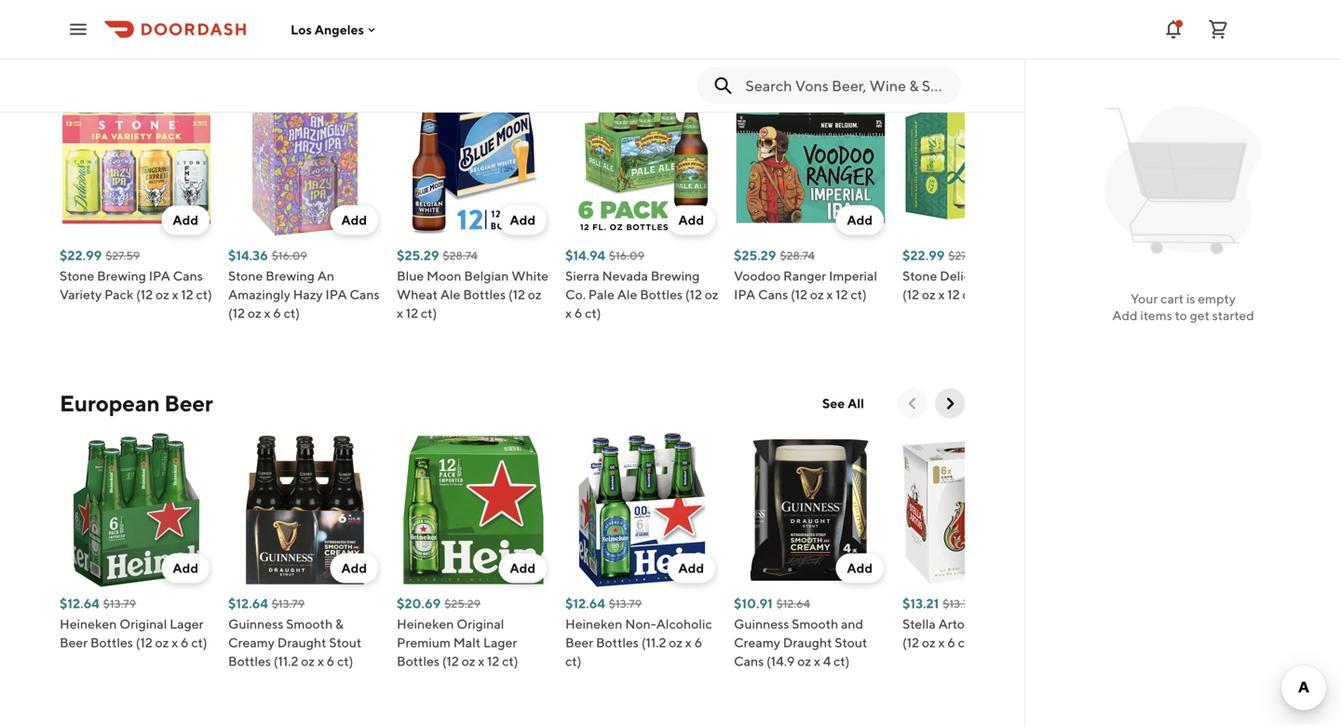 Task type: describe. For each thing, give the bounding box(es) containing it.
heineken original lager beer bottles (12 oz x 6 ct) image
[[60, 434, 213, 588]]

oz inside $22.99 $27.59 stone delicious ipa cans (12 oz x 12 ct)
[[922, 287, 936, 302]]

cans inside "$10.91 $12.64 guinness smooth and creamy draught stout cans (14.9 oz x 4 ct)"
[[734, 654, 764, 670]]

12 inside $25.29 $28.74 voodoo ranger imperial ipa cans (12 oz x 12 ct)
[[836, 287, 849, 302]]

(12 inside $14.94 $16.09 sierra nevada brewing co. pale ale bottles (12 oz x 6 ct)
[[686, 287, 702, 302]]

add for guinness smooth & creamy draught stout bottles (11.2 oz x 6 ct)
[[341, 561, 367, 576]]

(12 inside $22.99 $27.59 stone delicious ipa cans (12 oz x 12 ct)
[[903, 287, 920, 302]]

add for stone brewing an amazingly hazy ipa cans (12 oz x 6 ct)
[[341, 212, 367, 228]]

voodoo ranger imperial ipa cans (12 oz x 12 ct) image
[[734, 85, 888, 239]]

x inside $22.99 $27.59 stone delicious ipa cans (12 oz x 12 ct)
[[939, 287, 945, 302]]

guinness for $10.91
[[734, 617, 790, 632]]

x inside $25.29 $28.74 voodoo ranger imperial ipa cans (12 oz x 12 ct)
[[827, 287, 834, 302]]

$10.91
[[734, 596, 773, 612]]

6 inside the $12.64 $13.79 heineken non-alcoholic beer bottles (11.2 oz x 6 ct)
[[695, 636, 703, 651]]

$14.36 $16.09 stone brewing an amazingly hazy ipa cans (12 oz x 6 ct)
[[228, 248, 380, 321]]

previous button of carousel image for top craft beers
[[904, 46, 923, 65]]

co.
[[566, 287, 586, 302]]

empty retail cart image
[[1096, 93, 1272, 268]]

ct) inside $14.36 $16.09 stone brewing an amazingly hazy ipa cans (12 oz x 6 ct)
[[284, 306, 300, 321]]

belgian
[[464, 268, 509, 284]]

cans inside $22.99 $27.59 stone delicious ipa cans (12 oz x 12 ct)
[[1022, 268, 1052, 284]]

los angeles button
[[291, 22, 379, 37]]

$25.29 for blue
[[397, 248, 439, 263]]

artois
[[939, 617, 974, 632]]

creamy for cans
[[734, 636, 781, 651]]

ct) inside $25.29 $28.74 voodoo ranger imperial ipa cans (12 oz x 12 ct)
[[851, 287, 867, 302]]

heineken for heineken original premium malt lager bottles (12 oz x 12 ct)
[[397, 617, 454, 632]]

see all link for european beer
[[811, 389, 876, 419]]

x inside the $12.64 $13.79 heineken non-alcoholic beer bottles (11.2 oz x 6 ct)
[[686, 636, 692, 651]]

x inside $14.94 $16.09 sierra nevada brewing co. pale ale bottles (12 oz x 6 ct)
[[566, 306, 572, 321]]

oz inside $20.69 $25.29 heineken original premium malt lager bottles (12 oz x 12 ct)
[[462, 654, 476, 670]]

12 inside $22.99 $27.59 stone delicious ipa cans (12 oz x 12 ct)
[[948, 287, 960, 302]]

x inside $25.29 $28.74 blue moon belgian white wheat ale bottles (12 oz x 12 ct)
[[397, 306, 403, 321]]

$12.64 $13.79 heineken non-alcoholic beer bottles (11.2 oz x 6 ct)
[[566, 596, 713, 670]]

add for voodoo ranger imperial ipa cans (12 oz x 12 ct)
[[847, 212, 873, 228]]

(14.9
[[767, 654, 795, 670]]

&
[[335, 617, 344, 632]]

oz inside the $12.64 $13.79 heineken non-alcoholic beer bottles (11.2 oz x 6 ct)
[[669, 636, 683, 651]]

add inside your cart is empty add items to get started
[[1113, 308, 1138, 323]]

stone brewing an amazingly hazy ipa cans (12 oz x 6 ct) image
[[228, 85, 382, 239]]

ct) inside $22.99 $27.59 stone brewing ipa cans variety pack (12 oz x 12 ct)
[[196, 287, 212, 302]]

$12.64 for heineken original lager beer bottles (12 oz x 6 ct)
[[60, 596, 99, 612]]

$12.64 inside "$10.91 $12.64 guinness smooth and creamy draught stout cans (14.9 oz x 4 ct)"
[[777, 598, 811, 611]]

lager for ct)
[[977, 617, 1011, 632]]

$20.69
[[397, 596, 441, 612]]

original for lager
[[457, 617, 504, 632]]

$27.59 for brewing
[[106, 249, 140, 262]]

ale for wheat
[[440, 287, 461, 302]]

cans inside $25.29 $28.74 voodoo ranger imperial ipa cans (12 oz x 12 ct)
[[759, 287, 789, 302]]

$14.94
[[566, 248, 606, 263]]

6 inside the $12.64 $13.79 guinness smooth & creamy draught stout bottles (11.2 oz x 6 ct)
[[327, 654, 335, 670]]

bottles inside $20.69 $25.29 heineken original premium malt lager bottles (12 oz x 12 ct)
[[397, 654, 440, 670]]

beer for heineken non-alcoholic beer bottles (11.2 oz x 6 ct)
[[566, 636, 594, 651]]

1 horizontal spatial beer
[[164, 390, 213, 417]]

bottles inside the $12.64 $13.79 guinness smooth & creamy draught stout bottles (11.2 oz x 6 ct)
[[228, 654, 271, 670]]

(12 inside $25.29 $28.74 blue moon belgian white wheat ale bottles (12 oz x 12 ct)
[[509, 287, 526, 302]]

$27.59 for delicious
[[949, 249, 983, 262]]

oz inside $13.21 $13.79 stella artois lager cans (12 oz x 6 ct)
[[922, 636, 936, 651]]

imperial
[[829, 268, 878, 284]]

bottles inside $25.29 $28.74 blue moon belgian white wheat ale bottles (12 oz x 12 ct)
[[463, 287, 506, 302]]

guinness for $12.64
[[228, 617, 284, 632]]

oz inside $25.29 $28.74 voodoo ranger imperial ipa cans (12 oz x 12 ct)
[[811, 287, 824, 302]]

ct) inside $20.69 $25.29 heineken original premium malt lager bottles (12 oz x 12 ct)
[[502, 654, 519, 670]]

craft
[[102, 42, 156, 68]]

$13.79 for original
[[103, 598, 136, 611]]

12 inside $22.99 $27.59 stone brewing ipa cans variety pack (12 oz x 12 ct)
[[181, 287, 194, 302]]

$12.64 for heineken non-alcoholic beer bottles (11.2 oz x 6 ct)
[[566, 596, 605, 612]]

and
[[841, 617, 864, 632]]

6 inside $14.36 $16.09 stone brewing an amazingly hazy ipa cans (12 oz x 6 ct)
[[273, 306, 281, 321]]

ipa inside $25.29 $28.74 voodoo ranger imperial ipa cans (12 oz x 12 ct)
[[734, 287, 756, 302]]

add for heineken non-alcoholic beer bottles (11.2 oz x 6 ct)
[[679, 561, 704, 576]]

lager inside $20.69 $25.29 heineken original premium malt lager bottles (12 oz x 12 ct)
[[484, 636, 517, 651]]

6 inside $13.21 $13.79 stella artois lager cans (12 oz x 6 ct)
[[948, 636, 956, 651]]

(11.2 inside the $12.64 $13.79 heineken non-alcoholic beer bottles (11.2 oz x 6 ct)
[[642, 636, 667, 651]]

started
[[1213, 308, 1255, 323]]

add for guinness smooth and creamy draught stout cans (14.9 oz x 4 ct)
[[847, 561, 873, 576]]

see all for european beer
[[823, 396, 865, 411]]

all for top craft beers
[[848, 48, 865, 63]]

ipa inside $22.99 $27.59 stone delicious ipa cans (12 oz x 12 ct)
[[998, 268, 1019, 284]]

ale for pale
[[617, 287, 638, 302]]

$13.79 for artois
[[943, 598, 976, 611]]

oz inside $14.36 $16.09 stone brewing an amazingly hazy ipa cans (12 oz x 6 ct)
[[248, 306, 262, 321]]

stout for and
[[835, 636, 868, 651]]

get
[[1191, 308, 1210, 323]]

oz inside $14.94 $16.09 sierra nevada brewing co. pale ale bottles (12 oz x 6 ct)
[[705, 287, 719, 302]]

draught for (14.9
[[783, 636, 833, 651]]

ct) inside $25.29 $28.74 blue moon belgian white wheat ale bottles (12 oz x 12 ct)
[[421, 306, 437, 321]]

x inside $12.64 $13.79 heineken original lager beer bottles (12 oz x 6 ct)
[[172, 636, 178, 651]]

stone for stone brewing ipa cans variety pack (12 oz x 12 ct)
[[60, 268, 94, 284]]

ipa inside $22.99 $27.59 stone brewing ipa cans variety pack (12 oz x 12 ct)
[[149, 268, 170, 284]]

white
[[512, 268, 549, 284]]

ct) inside $12.64 $13.79 heineken original lager beer bottles (12 oz x 6 ct)
[[191, 636, 208, 651]]

oz inside the $12.64 $13.79 guinness smooth & creamy draught stout bottles (11.2 oz x 6 ct)
[[301, 654, 315, 670]]

oz inside "$10.91 $12.64 guinness smooth and creamy draught stout cans (14.9 oz x 4 ct)"
[[798, 654, 812, 670]]

ct) inside the $12.64 $13.79 guinness smooth & creamy draught stout bottles (11.2 oz x 6 ct)
[[337, 654, 353, 670]]

original for bottles
[[119, 617, 167, 632]]

$22.99 for delicious
[[903, 248, 945, 263]]

ct) inside $22.99 $27.59 stone delicious ipa cans (12 oz x 12 ct)
[[963, 287, 979, 302]]

european
[[60, 390, 160, 417]]

see for european beer
[[823, 396, 845, 411]]

cart
[[1161, 291, 1184, 307]]

6 inside $12.64 $13.79 heineken original lager beer bottles (12 oz x 6 ct)
[[181, 636, 189, 651]]

(12 inside $20.69 $25.29 heineken original premium malt lager bottles (12 oz x 12 ct)
[[442, 654, 459, 670]]

blue
[[397, 268, 424, 284]]

x inside the $12.64 $13.79 guinness smooth & creamy draught stout bottles (11.2 oz x 6 ct)
[[318, 654, 324, 670]]

top craft beers
[[60, 42, 219, 68]]



Task type: locate. For each thing, give the bounding box(es) containing it.
stella
[[903, 617, 936, 632]]

$13.79
[[103, 598, 136, 611], [272, 598, 305, 611], [609, 598, 642, 611], [943, 598, 976, 611]]

brewing up pack
[[97, 268, 146, 284]]

pack
[[104, 287, 134, 302]]

add for sierra nevada brewing co. pale ale bottles (12 oz x 6 ct)
[[679, 212, 704, 228]]

0 horizontal spatial $16.09
[[272, 249, 307, 262]]

alcoholic
[[657, 617, 713, 632]]

2 guinness from the left
[[734, 617, 790, 632]]

original inside $12.64 $13.79 heineken original lager beer bottles (12 oz x 6 ct)
[[119, 617, 167, 632]]

oz inside $12.64 $13.79 heineken original lager beer bottles (12 oz x 6 ct)
[[155, 636, 169, 651]]

amazingly
[[228, 287, 291, 302]]

3 brewing from the left
[[651, 268, 700, 284]]

previous button of carousel image left next button of carousel icon
[[904, 46, 923, 65]]

1 horizontal spatial (11.2
[[642, 636, 667, 651]]

wheat
[[397, 287, 438, 302]]

ale down moon on the left top of the page
[[440, 287, 461, 302]]

add up $14.94 $16.09 sierra nevada brewing co. pale ale bottles (12 oz x 6 ct) on the top of the page
[[679, 212, 704, 228]]

see all link
[[811, 41, 876, 70], [811, 389, 876, 419]]

$16.09 up nevada
[[609, 249, 645, 262]]

draught inside "$10.91 $12.64 guinness smooth and creamy draught stout cans (14.9 oz x 4 ct)"
[[783, 636, 833, 651]]

los angeles
[[291, 22, 364, 37]]

$27.59 inside $22.99 $27.59 stone delicious ipa cans (12 oz x 12 ct)
[[949, 249, 983, 262]]

0 horizontal spatial lager
[[170, 617, 204, 632]]

0 horizontal spatial brewing
[[97, 268, 146, 284]]

add for stone brewing ipa cans variety pack (12 oz x 12 ct)
[[173, 212, 198, 228]]

cans inside $22.99 $27.59 stone brewing ipa cans variety pack (12 oz x 12 ct)
[[173, 268, 203, 284]]

$25.29 inside $25.29 $28.74 voodoo ranger imperial ipa cans (12 oz x 12 ct)
[[734, 248, 777, 263]]

0 horizontal spatial $22.99
[[60, 248, 102, 263]]

is
[[1187, 291, 1196, 307]]

1 see all link from the top
[[811, 41, 876, 70]]

$13.21 $13.79 stella artois lager cans (12 oz x 6 ct)
[[903, 596, 1043, 651]]

pale
[[589, 287, 615, 302]]

your
[[1131, 291, 1159, 307]]

$25.29 up "blue"
[[397, 248, 439, 263]]

lager inside $13.21 $13.79 stella artois lager cans (12 oz x 6 ct)
[[977, 617, 1011, 632]]

blue moon belgian white wheat ale bottles (12 oz x 12 ct) image
[[397, 85, 551, 239]]

0 horizontal spatial stout
[[329, 636, 362, 651]]

1 horizontal spatial smooth
[[792, 617, 839, 632]]

heineken inside $12.64 $13.79 heineken original lager beer bottles (12 oz x 6 ct)
[[60, 617, 117, 632]]

bottles inside the $12.64 $13.79 heineken non-alcoholic beer bottles (11.2 oz x 6 ct)
[[596, 636, 639, 651]]

1 horizontal spatial creamy
[[734, 636, 781, 651]]

(12 inside $25.29 $28.74 voodoo ranger imperial ipa cans (12 oz x 12 ct)
[[791, 287, 808, 302]]

add up alcoholic
[[679, 561, 704, 576]]

2 creamy from the left
[[734, 636, 781, 651]]

variety
[[60, 287, 102, 302]]

add for heineken original premium malt lager bottles (12 oz x 12 ct)
[[510, 561, 536, 576]]

$22.99 inside $22.99 $27.59 stone brewing ipa cans variety pack (12 oz x 12 ct)
[[60, 248, 102, 263]]

ct) inside "$10.91 $12.64 guinness smooth and creamy draught stout cans (14.9 oz x 4 ct)"
[[834, 654, 850, 670]]

1 draught from the left
[[277, 636, 327, 651]]

ct) inside $13.21 $13.79 stella artois lager cans (12 oz x 6 ct)
[[959, 636, 975, 651]]

ale inside $14.94 $16.09 sierra nevada brewing co. pale ale bottles (12 oz x 6 ct)
[[617, 287, 638, 302]]

(12 inside $12.64 $13.79 heineken original lager beer bottles (12 oz x 6 ct)
[[136, 636, 153, 651]]

add down 'your'
[[1113, 308, 1138, 323]]

angeles
[[315, 22, 364, 37]]

$25.29 $28.74 voodoo ranger imperial ipa cans (12 oz x 12 ct)
[[734, 248, 878, 302]]

1 horizontal spatial original
[[457, 617, 504, 632]]

ct) inside the $12.64 $13.79 heineken non-alcoholic beer bottles (11.2 oz x 6 ct)
[[566, 654, 582, 670]]

2 $22.99 from the left
[[903, 248, 945, 263]]

stone down "$14.36"
[[228, 268, 263, 284]]

1 horizontal spatial ale
[[617, 287, 638, 302]]

1 horizontal spatial draught
[[783, 636, 833, 651]]

1 see from the top
[[823, 48, 845, 63]]

$22.99 $27.59 stone brewing ipa cans variety pack (12 oz x 12 ct)
[[60, 248, 212, 302]]

european beer link
[[60, 389, 213, 419]]

original
[[119, 617, 167, 632], [457, 617, 504, 632]]

0 horizontal spatial $25.29
[[397, 248, 439, 263]]

add up $12.64 $13.79 heineken original lager beer bottles (12 oz x 6 ct)
[[173, 561, 198, 576]]

$28.74 inside $25.29 $28.74 voodoo ranger imperial ipa cans (12 oz x 12 ct)
[[780, 249, 815, 262]]

voodoo
[[734, 268, 781, 284]]

creamy inside "$10.91 $12.64 guinness smooth and creamy draught stout cans (14.9 oz x 4 ct)"
[[734, 636, 781, 651]]

stone for stone brewing an amazingly hazy ipa cans (12 oz x 6 ct)
[[228, 268, 263, 284]]

6
[[273, 306, 281, 321], [575, 306, 583, 321], [181, 636, 189, 651], [695, 636, 703, 651], [948, 636, 956, 651], [327, 654, 335, 670]]

non-
[[625, 617, 657, 632]]

2 heineken from the left
[[397, 617, 454, 632]]

oz inside $25.29 $28.74 blue moon belgian white wheat ale bottles (12 oz x 12 ct)
[[528, 287, 542, 302]]

top craft beers link
[[60, 41, 219, 70]]

heineken for heineken original lager beer bottles (12 oz x 6 ct)
[[60, 617, 117, 632]]

smooth
[[286, 617, 333, 632], [792, 617, 839, 632]]

$13.79 inside $12.64 $13.79 heineken original lager beer bottles (12 oz x 6 ct)
[[103, 598, 136, 611]]

guinness down $10.91
[[734, 617, 790, 632]]

cans inside $14.36 $16.09 stone brewing an amazingly hazy ipa cans (12 oz x 6 ct)
[[350, 287, 380, 302]]

sierra nevada brewing co. pale ale bottles (12 oz x 6 ct) image
[[566, 85, 719, 239]]

$13.79 inside the $12.64 $13.79 heineken non-alcoholic beer bottles (11.2 oz x 6 ct)
[[609, 598, 642, 611]]

add for heineken original lager beer bottles (12 oz x 6 ct)
[[173, 561, 198, 576]]

malt
[[454, 636, 481, 651]]

0 horizontal spatial draught
[[277, 636, 327, 651]]

1 horizontal spatial stout
[[835, 636, 868, 651]]

ipa
[[149, 268, 170, 284], [998, 268, 1019, 284], [326, 287, 347, 302], [734, 287, 756, 302]]

open menu image
[[67, 18, 89, 41]]

1 horizontal spatial $22.99
[[903, 248, 945, 263]]

next button of carousel image
[[941, 395, 960, 413]]

european beer
[[60, 390, 213, 417]]

see all link for top craft beers
[[811, 41, 876, 70]]

(11.2
[[642, 636, 667, 651], [274, 654, 299, 670]]

bottles inside $12.64 $13.79 heineken original lager beer bottles (12 oz x 6 ct)
[[90, 636, 133, 651]]

2 brewing from the left
[[266, 268, 315, 284]]

top
[[60, 42, 98, 68]]

ale down nevada
[[617, 287, 638, 302]]

0 horizontal spatial $27.59
[[106, 249, 140, 262]]

smooth for and
[[792, 617, 839, 632]]

0 horizontal spatial original
[[119, 617, 167, 632]]

2 all from the top
[[848, 396, 865, 411]]

$27.59 up 'delicious'
[[949, 249, 983, 262]]

heineken
[[60, 617, 117, 632], [397, 617, 454, 632], [566, 617, 623, 632]]

1 smooth from the left
[[286, 617, 333, 632]]

1 vertical spatial all
[[848, 396, 865, 411]]

stout inside "$10.91 $12.64 guinness smooth and creamy draught stout cans (14.9 oz x 4 ct)"
[[835, 636, 868, 651]]

1 horizontal spatial $28.74
[[780, 249, 815, 262]]

1 heineken from the left
[[60, 617, 117, 632]]

draught for (11.2
[[277, 636, 327, 651]]

0 horizontal spatial smooth
[[286, 617, 333, 632]]

1 $13.79 from the left
[[103, 598, 136, 611]]

smooth inside the $12.64 $13.79 guinness smooth & creamy draught stout bottles (11.2 oz x 6 ct)
[[286, 617, 333, 632]]

stone for stone delicious ipa cans (12 oz x 12 ct)
[[903, 268, 938, 284]]

1 $28.74 from the left
[[443, 249, 478, 262]]

$28.74 up the ranger
[[780, 249, 815, 262]]

x inside "$10.91 $12.64 guinness smooth and creamy draught stout cans (14.9 oz x 4 ct)"
[[814, 654, 821, 670]]

1 horizontal spatial $27.59
[[949, 249, 983, 262]]

lager inside $12.64 $13.79 heineken original lager beer bottles (12 oz x 6 ct)
[[170, 617, 204, 632]]

your cart is empty add items to get started
[[1113, 291, 1255, 323]]

12
[[181, 287, 194, 302], [836, 287, 849, 302], [948, 287, 960, 302], [406, 306, 418, 321], [487, 654, 500, 670]]

ct) inside $14.94 $16.09 sierra nevada brewing co. pale ale bottles (12 oz x 6 ct)
[[585, 306, 602, 321]]

stout inside the $12.64 $13.79 guinness smooth & creamy draught stout bottles (11.2 oz x 6 ct)
[[329, 636, 362, 651]]

$25.29 up malt
[[445, 598, 481, 611]]

1 vertical spatial see all
[[823, 396, 865, 411]]

1 creamy from the left
[[228, 636, 275, 651]]

(12 inside $14.36 $16.09 stone brewing an amazingly hazy ipa cans (12 oz x 6 ct)
[[228, 306, 245, 321]]

$22.99 up 'delicious'
[[903, 248, 945, 263]]

brewing inside $14.94 $16.09 sierra nevada brewing co. pale ale bottles (12 oz x 6 ct)
[[651, 268, 700, 284]]

beer for heineken original lager beer bottles (12 oz x 6 ct)
[[60, 636, 88, 651]]

x inside $13.21 $13.79 stella artois lager cans (12 oz x 6 ct)
[[939, 636, 945, 651]]

cans
[[173, 268, 203, 284], [1022, 268, 1052, 284], [350, 287, 380, 302], [759, 287, 789, 302], [1013, 617, 1043, 632], [734, 654, 764, 670]]

items
[[1141, 308, 1173, 323]]

3 stone from the left
[[903, 268, 938, 284]]

4 $13.79 from the left
[[943, 598, 976, 611]]

$16.09 for $14.94
[[609, 249, 645, 262]]

1 see all from the top
[[823, 48, 865, 63]]

$16.09 inside $14.94 $16.09 sierra nevada brewing co. pale ale bottles (12 oz x 6 ct)
[[609, 249, 645, 262]]

delicious
[[940, 268, 995, 284]]

$22.99 for brewing
[[60, 248, 102, 263]]

1 horizontal spatial $16.09
[[609, 249, 645, 262]]

brewing
[[97, 268, 146, 284], [266, 268, 315, 284], [651, 268, 700, 284]]

1 $22.99 from the left
[[60, 248, 102, 263]]

2 original from the left
[[457, 617, 504, 632]]

2 horizontal spatial $25.29
[[734, 248, 777, 263]]

moon
[[427, 268, 462, 284]]

0 vertical spatial all
[[848, 48, 865, 63]]

guinness
[[228, 617, 284, 632], [734, 617, 790, 632]]

0 vertical spatial see
[[823, 48, 845, 63]]

1 horizontal spatial lager
[[484, 636, 517, 651]]

1 horizontal spatial brewing
[[266, 268, 315, 284]]

guinness smooth and creamy draught stout cans (14.9 oz x 4 ct) image
[[734, 434, 888, 588]]

$28.74 for ranger
[[780, 249, 815, 262]]

1 vertical spatial see
[[823, 396, 845, 411]]

$27.59 up pack
[[106, 249, 140, 262]]

ct)
[[196, 287, 212, 302], [851, 287, 867, 302], [963, 287, 979, 302], [284, 306, 300, 321], [421, 306, 437, 321], [585, 306, 602, 321], [191, 636, 208, 651], [959, 636, 975, 651], [337, 654, 353, 670], [502, 654, 519, 670], [566, 654, 582, 670], [834, 654, 850, 670]]

$12.64
[[60, 596, 99, 612], [228, 596, 268, 612], [566, 596, 605, 612], [777, 598, 811, 611]]

1 stout from the left
[[329, 636, 362, 651]]

heineken inside the $12.64 $13.79 heineken non-alcoholic beer bottles (11.2 oz x 6 ct)
[[566, 617, 623, 632]]

0 horizontal spatial creamy
[[228, 636, 275, 651]]

see all
[[823, 48, 865, 63], [823, 396, 865, 411]]

draught
[[277, 636, 327, 651], [783, 636, 833, 651]]

$12.64 $13.79 guinness smooth & creamy draught stout bottles (11.2 oz x 6 ct)
[[228, 596, 362, 670]]

add up $22.99 $27.59 stone brewing ipa cans variety pack (12 oz x 12 ct)
[[173, 212, 198, 228]]

1 horizontal spatial $25.29
[[445, 598, 481, 611]]

hazy
[[293, 287, 323, 302]]

$25.29 inside $20.69 $25.29 heineken original premium malt lager bottles (12 oz x 12 ct)
[[445, 598, 481, 611]]

$12.64 $13.79 heineken original lager beer bottles (12 oz x 6 ct)
[[60, 596, 208, 651]]

stone up variety
[[60, 268, 94, 284]]

$22.99 up variety
[[60, 248, 102, 263]]

$12.64 inside $12.64 $13.79 heineken original lager beer bottles (12 oz x 6 ct)
[[60, 596, 99, 612]]

$27.59
[[106, 249, 140, 262], [949, 249, 983, 262]]

sierra
[[566, 268, 600, 284]]

(12 inside $13.21 $13.79 stella artois lager cans (12 oz x 6 ct)
[[903, 636, 920, 651]]

lager
[[170, 617, 204, 632], [977, 617, 1011, 632], [484, 636, 517, 651]]

$28.74 for moon
[[443, 249, 478, 262]]

see all for top craft beers
[[823, 48, 865, 63]]

cans inside $13.21 $13.79 stella artois lager cans (12 oz x 6 ct)
[[1013, 617, 1043, 632]]

6 inside $14.94 $16.09 sierra nevada brewing co. pale ale bottles (12 oz x 6 ct)
[[575, 306, 583, 321]]

2 draught from the left
[[783, 636, 833, 651]]

2 $16.09 from the left
[[609, 249, 645, 262]]

premium
[[397, 636, 451, 651]]

0 horizontal spatial guinness
[[228, 617, 284, 632]]

x inside $22.99 $27.59 stone brewing ipa cans variety pack (12 oz x 12 ct)
[[172, 287, 179, 302]]

$20.69 $25.29 heineken original premium malt lager bottles (12 oz x 12 ct)
[[397, 596, 519, 670]]

creamy
[[228, 636, 275, 651], [734, 636, 781, 651]]

ale
[[440, 287, 461, 302], [617, 287, 638, 302]]

0 vertical spatial previous button of carousel image
[[904, 46, 923, 65]]

2 ale from the left
[[617, 287, 638, 302]]

an
[[317, 268, 335, 284]]

stout for &
[[329, 636, 362, 651]]

2 $27.59 from the left
[[949, 249, 983, 262]]

stout down "&"
[[329, 636, 362, 651]]

add up and
[[847, 561, 873, 576]]

all for european beer
[[848, 396, 865, 411]]

guinness inside "$10.91 $12.64 guinness smooth and creamy draught stout cans (14.9 oz x 4 ct)"
[[734, 617, 790, 632]]

lager for 6
[[170, 617, 204, 632]]

1 vertical spatial see all link
[[811, 389, 876, 419]]

$16.09
[[272, 249, 307, 262], [609, 249, 645, 262]]

0 horizontal spatial beer
[[60, 636, 88, 651]]

$14.94 $16.09 sierra nevada brewing co. pale ale bottles (12 oz x 6 ct)
[[566, 248, 719, 321]]

add up "&"
[[341, 561, 367, 576]]

0 horizontal spatial ale
[[440, 287, 461, 302]]

1 ale from the left
[[440, 287, 461, 302]]

1 stone from the left
[[60, 268, 94, 284]]

3 heineken from the left
[[566, 617, 623, 632]]

all
[[848, 48, 865, 63], [848, 396, 865, 411]]

2 horizontal spatial beer
[[566, 636, 594, 651]]

0 horizontal spatial heineken
[[60, 617, 117, 632]]

ranger
[[784, 268, 827, 284]]

x inside $20.69 $25.29 heineken original premium malt lager bottles (12 oz x 12 ct)
[[478, 654, 485, 670]]

$22.99 inside $22.99 $27.59 stone delicious ipa cans (12 oz x 12 ct)
[[903, 248, 945, 263]]

nevada
[[602, 268, 648, 284]]

$22.99
[[60, 248, 102, 263], [903, 248, 945, 263]]

brewing for hazy
[[266, 268, 315, 284]]

$25.29 inside $25.29 $28.74 blue moon belgian white wheat ale bottles (12 oz x 12 ct)
[[397, 248, 439, 263]]

x
[[172, 287, 179, 302], [827, 287, 834, 302], [939, 287, 945, 302], [264, 306, 271, 321], [397, 306, 403, 321], [566, 306, 572, 321], [172, 636, 178, 651], [686, 636, 692, 651], [939, 636, 945, 651], [318, 654, 324, 670], [478, 654, 485, 670], [814, 654, 821, 670]]

los
[[291, 22, 312, 37]]

guinness left "&"
[[228, 617, 284, 632]]

stout
[[329, 636, 362, 651], [835, 636, 868, 651]]

2 horizontal spatial brewing
[[651, 268, 700, 284]]

2 smooth from the left
[[792, 617, 839, 632]]

$16.09 right "$14.36"
[[272, 249, 307, 262]]

see
[[823, 48, 845, 63], [823, 396, 845, 411]]

original inside $20.69 $25.29 heineken original premium malt lager bottles (12 oz x 12 ct)
[[457, 617, 504, 632]]

smooth for &
[[286, 617, 333, 632]]

1 horizontal spatial stone
[[228, 268, 263, 284]]

(11.2 inside the $12.64 $13.79 guinness smooth & creamy draught stout bottles (11.2 oz x 6 ct)
[[274, 654, 299, 670]]

$25.29
[[397, 248, 439, 263], [734, 248, 777, 263], [445, 598, 481, 611]]

$28.74
[[443, 249, 478, 262], [780, 249, 815, 262]]

stone left 'delicious'
[[903, 268, 938, 284]]

1 vertical spatial previous button of carousel image
[[904, 395, 923, 413]]

2 horizontal spatial lager
[[977, 617, 1011, 632]]

1 vertical spatial (11.2
[[274, 654, 299, 670]]

stone brewing ipa cans variety pack (12 oz x 12 ct) image
[[60, 85, 213, 239]]

$16.09 inside $14.36 $16.09 stone brewing an amazingly hazy ipa cans (12 oz x 6 ct)
[[272, 249, 307, 262]]

2 previous button of carousel image from the top
[[904, 395, 923, 413]]

1 guinness from the left
[[228, 617, 284, 632]]

1 original from the left
[[119, 617, 167, 632]]

1 all from the top
[[848, 48, 865, 63]]

stone inside $22.99 $27.59 stone delicious ipa cans (12 oz x 12 ct)
[[903, 268, 938, 284]]

to
[[1176, 308, 1188, 323]]

2 stone from the left
[[228, 268, 263, 284]]

$12.64 for guinness smooth & creamy draught stout bottles (11.2 oz x 6 ct)
[[228, 596, 268, 612]]

0 vertical spatial (11.2
[[642, 636, 667, 651]]

$27.59 inside $22.99 $27.59 stone brewing ipa cans variety pack (12 oz x 12 ct)
[[106, 249, 140, 262]]

0 vertical spatial see all
[[823, 48, 865, 63]]

1 brewing from the left
[[97, 268, 146, 284]]

add up $20.69 $25.29 heineken original premium malt lager bottles (12 oz x 12 ct)
[[510, 561, 536, 576]]

1 horizontal spatial guinness
[[734, 617, 790, 632]]

1 $16.09 from the left
[[272, 249, 307, 262]]

stout down and
[[835, 636, 868, 651]]

heineken inside $20.69 $25.29 heineken original premium malt lager bottles (12 oz x 12 ct)
[[397, 617, 454, 632]]

heineken for heineken non-alcoholic beer bottles (11.2 oz x 6 ct)
[[566, 617, 623, 632]]

empty
[[1199, 291, 1237, 307]]

add button
[[162, 205, 210, 235], [162, 205, 210, 235], [330, 205, 378, 235], [330, 205, 378, 235], [499, 205, 547, 235], [499, 205, 547, 235], [668, 205, 716, 235], [668, 205, 716, 235], [836, 205, 884, 235], [836, 205, 884, 235], [162, 554, 210, 584], [162, 554, 210, 584], [330, 554, 378, 584], [330, 554, 378, 584], [499, 554, 547, 584], [499, 554, 547, 584], [668, 554, 716, 584], [668, 554, 716, 584], [836, 554, 884, 584], [836, 554, 884, 584]]

3 $13.79 from the left
[[609, 598, 642, 611]]

previous button of carousel image left next button of carousel image
[[904, 395, 923, 413]]

$13.79 for non-
[[609, 598, 642, 611]]

0 horizontal spatial $28.74
[[443, 249, 478, 262]]

previous button of carousel image
[[904, 46, 923, 65], [904, 395, 923, 413]]

2 stout from the left
[[835, 636, 868, 651]]

add up 'imperial'
[[847, 212, 873, 228]]

creamy for bottles
[[228, 636, 275, 651]]

ipa inside $14.36 $16.09 stone brewing an amazingly hazy ipa cans (12 oz x 6 ct)
[[326, 287, 347, 302]]

oz inside $22.99 $27.59 stone brewing ipa cans variety pack (12 oz x 12 ct)
[[156, 287, 169, 302]]

0 horizontal spatial stone
[[60, 268, 94, 284]]

$28.74 inside $25.29 $28.74 blue moon belgian white wheat ale bottles (12 oz x 12 ct)
[[443, 249, 478, 262]]

2 see all from the top
[[823, 396, 865, 411]]

add for blue moon belgian white wheat ale bottles (12 oz x 12 ct)
[[510, 212, 536, 228]]

2 horizontal spatial stone
[[903, 268, 938, 284]]

next button of carousel image
[[941, 46, 960, 65]]

1 $27.59 from the left
[[106, 249, 140, 262]]

0 vertical spatial see all link
[[811, 41, 876, 70]]

beer
[[164, 390, 213, 417], [60, 636, 88, 651], [566, 636, 594, 651]]

brewing right nevada
[[651, 268, 700, 284]]

1 previous button of carousel image from the top
[[904, 46, 923, 65]]

$25.29 $28.74 blue moon belgian white wheat ale bottles (12 oz x 12 ct)
[[397, 248, 549, 321]]

$13.79 for smooth
[[272, 598, 305, 611]]

$25.29 up voodoo at the right top
[[734, 248, 777, 263]]

brewing for variety
[[97, 268, 146, 284]]

(12 inside $22.99 $27.59 stone brewing ipa cans variety pack (12 oz x 12 ct)
[[136, 287, 153, 302]]

oz
[[156, 287, 169, 302], [528, 287, 542, 302], [705, 287, 719, 302], [811, 287, 824, 302], [922, 287, 936, 302], [248, 306, 262, 321], [155, 636, 169, 651], [669, 636, 683, 651], [922, 636, 936, 651], [301, 654, 315, 670], [462, 654, 476, 670], [798, 654, 812, 670]]

beers
[[160, 42, 219, 68]]

$25.29 for voodoo
[[734, 248, 777, 263]]

guinness smooth & creamy draught stout bottles (11.2 oz x 6 ct) image
[[228, 434, 382, 588]]

0 items, open order cart image
[[1208, 18, 1230, 41]]

$28.74 up moon on the left top of the page
[[443, 249, 478, 262]]

2 see all link from the top
[[811, 389, 876, 419]]

$13.79 inside $13.21 $13.79 stella artois lager cans (12 oz x 6 ct)
[[943, 598, 976, 611]]

stone inside $14.36 $16.09 stone brewing an amazingly hazy ipa cans (12 oz x 6 ct)
[[228, 268, 263, 284]]

stone
[[60, 268, 94, 284], [228, 268, 263, 284], [903, 268, 938, 284]]

12 inside $25.29 $28.74 blue moon belgian white wheat ale bottles (12 oz x 12 ct)
[[406, 306, 418, 321]]

add
[[173, 212, 198, 228], [341, 212, 367, 228], [510, 212, 536, 228], [679, 212, 704, 228], [847, 212, 873, 228], [1113, 308, 1138, 323], [173, 561, 198, 576], [341, 561, 367, 576], [510, 561, 536, 576], [679, 561, 704, 576], [847, 561, 873, 576]]

notification bell image
[[1163, 18, 1185, 41]]

add up $14.36 $16.09 stone brewing an amazingly hazy ipa cans (12 oz x 6 ct)
[[341, 212, 367, 228]]

$16.09 for $14.36
[[272, 249, 307, 262]]

2 $13.79 from the left
[[272, 598, 305, 611]]

bottles inside $14.94 $16.09 sierra nevada brewing co. pale ale bottles (12 oz x 6 ct)
[[640, 287, 683, 302]]

see for top craft beers
[[823, 48, 845, 63]]

$13.21
[[903, 596, 940, 612]]

1 horizontal spatial heineken
[[397, 617, 454, 632]]

heineken original premium malt lager bottles (12 oz x 12 ct) image
[[397, 434, 551, 588]]

stone inside $22.99 $27.59 stone brewing ipa cans variety pack (12 oz x 12 ct)
[[60, 268, 94, 284]]

heineken non-alcoholic beer bottles (11.2 oz x 6 ct) image
[[566, 434, 719, 588]]

$22.99 $27.59 stone delicious ipa cans (12 oz x 12 ct)
[[903, 248, 1052, 302]]

$10.91 $12.64 guinness smooth and creamy draught stout cans (14.9 oz x 4 ct)
[[734, 596, 868, 670]]

draught inside the $12.64 $13.79 guinness smooth & creamy draught stout bottles (11.2 oz x 6 ct)
[[277, 636, 327, 651]]

x inside $14.36 $16.09 stone brewing an amazingly hazy ipa cans (12 oz x 6 ct)
[[264, 306, 271, 321]]

2 see from the top
[[823, 396, 845, 411]]

smooth left "&"
[[286, 617, 333, 632]]

$14.36
[[228, 248, 268, 263]]

smooth left and
[[792, 617, 839, 632]]

$12.64 inside the $12.64 $13.79 heineken non-alcoholic beer bottles (11.2 oz x 6 ct)
[[566, 596, 605, 612]]

12 inside $20.69 $25.29 heineken original premium malt lager bottles (12 oz x 12 ct)
[[487, 654, 500, 670]]

bottles
[[463, 287, 506, 302], [640, 287, 683, 302], [90, 636, 133, 651], [596, 636, 639, 651], [228, 654, 271, 670], [397, 654, 440, 670]]

previous button of carousel image for european beer
[[904, 395, 923, 413]]

4
[[823, 654, 831, 670]]

add up white
[[510, 212, 536, 228]]

2 $28.74 from the left
[[780, 249, 815, 262]]

(12
[[136, 287, 153, 302], [509, 287, 526, 302], [686, 287, 702, 302], [791, 287, 808, 302], [903, 287, 920, 302], [228, 306, 245, 321], [136, 636, 153, 651], [903, 636, 920, 651], [442, 654, 459, 670]]

Search Vons Beer, Wine & Spirits search field
[[746, 75, 947, 96]]

brewing up hazy
[[266, 268, 315, 284]]

2 horizontal spatial heineken
[[566, 617, 623, 632]]

0 horizontal spatial (11.2
[[274, 654, 299, 670]]



Task type: vqa. For each thing, say whether or not it's contained in the screenshot.


